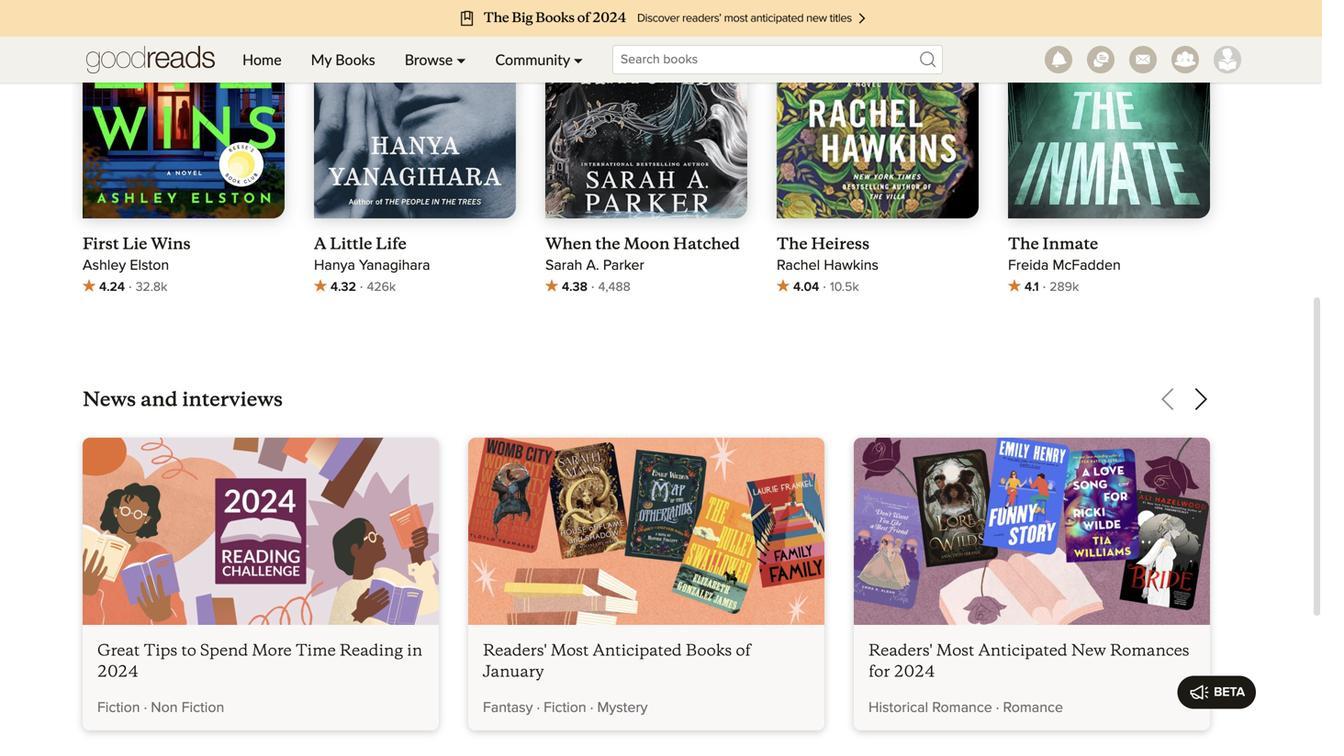 Task type: locate. For each thing, give the bounding box(es) containing it.
the for the heiress
[[777, 234, 808, 254]]

the up the rachel
[[777, 234, 808, 254]]

▾ right browse
[[457, 51, 466, 68]]

rachel
[[777, 259, 821, 273]]

anticipated left new
[[979, 641, 1068, 661]]

spend
[[200, 641, 248, 661]]

beta button
[[1178, 676, 1257, 710]]

0 horizontal spatial readers'
[[483, 641, 547, 661]]

2 readers' from the left
[[869, 641, 933, 661]]

community
[[496, 51, 570, 68]]

4.1
[[1025, 281, 1040, 294]]

2 anticipated from the left
[[979, 641, 1068, 661]]

readers' up for
[[869, 641, 933, 661]]

0 horizontal spatial the
[[777, 234, 808, 254]]

1 vertical spatial books
[[686, 641, 732, 661]]

1 most from the left
[[551, 641, 589, 661]]

anticipated inside readers' most anticipated new romances for 2024
[[979, 641, 1068, 661]]

2024 right for
[[894, 662, 936, 682]]

None search field
[[598, 45, 958, 74]]

a
[[314, 234, 327, 254]]

most
[[551, 641, 589, 661], [937, 641, 975, 661]]

readers' for january
[[483, 641, 547, 661]]

2 book cover image from the left
[[314, 0, 516, 222]]

great
[[97, 641, 140, 661]]

▾ for community ▾
[[574, 51, 583, 68]]

book cover image for inmate
[[1009, 0, 1211, 239]]

1 book cover image from the left
[[83, 0, 285, 221]]

4.04
[[794, 281, 820, 294]]

book cover image
[[83, 0, 285, 221], [314, 0, 516, 222], [546, 0, 748, 239], [777, 0, 979, 224], [1009, 0, 1211, 239]]

ashley
[[83, 259, 126, 273]]

wins
[[151, 234, 191, 254]]

life
[[376, 234, 407, 254]]

fantasy
[[483, 701, 533, 716]]

▾
[[457, 51, 466, 68], [574, 51, 583, 68]]

1 horizontal spatial ▾
[[574, 51, 583, 68]]

the up freida
[[1009, 234, 1040, 254]]

2 2024 from the left
[[894, 662, 936, 682]]

4 book cover image from the left
[[777, 0, 979, 224]]

0 horizontal spatial fiction
[[97, 701, 140, 716]]

2 fiction from the left
[[182, 701, 224, 716]]

heiress
[[812, 234, 870, 254]]

fiction
[[97, 701, 140, 716], [182, 701, 224, 716], [544, 701, 587, 716]]

community ▾ link
[[481, 37, 598, 83]]

mcfadden
[[1053, 259, 1122, 273]]

readers' most anticipated new romances for 2024
[[869, 641, 1190, 682]]

anticipated inside readers' most anticipated books of january
[[593, 641, 682, 661]]

readers' inside readers' most anticipated books of january
[[483, 641, 547, 661]]

1 horizontal spatial most
[[937, 641, 975, 661]]

▾ right community at the left of page
[[574, 51, 583, 68]]

1 2024 from the left
[[97, 662, 139, 682]]

home image
[[86, 37, 215, 83]]

1 horizontal spatial 2024
[[894, 662, 936, 682]]

readers' up january
[[483, 641, 547, 661]]

home
[[243, 51, 282, 68]]

1 anticipated from the left
[[593, 641, 682, 661]]

2 horizontal spatial fiction
[[544, 701, 587, 716]]

2 ▾ from the left
[[574, 51, 583, 68]]

4.24
[[99, 281, 125, 294]]

2 most from the left
[[937, 641, 975, 661]]

1 ▾ from the left
[[457, 51, 466, 68]]

home link
[[228, 37, 296, 83]]

parker
[[603, 259, 645, 273]]

2 the from the left
[[1009, 234, 1040, 254]]

first
[[83, 234, 119, 254]]

community ▾
[[496, 51, 583, 68]]

readers' most anticipated books of january
[[483, 641, 751, 682]]

most inside readers' most anticipated books of january
[[551, 641, 589, 661]]

32.8k
[[136, 281, 167, 294]]

romance
[[933, 701, 993, 716], [1004, 701, 1064, 716]]

0 horizontal spatial books
[[336, 51, 375, 68]]

news and interviews
[[83, 387, 283, 412]]

1 readers' from the left
[[483, 641, 547, 661]]

books
[[336, 51, 375, 68], [686, 641, 732, 661]]

most inside readers' most anticipated new romances for 2024
[[937, 641, 975, 661]]

4.1 stars, 289 thousand ratings figure
[[1009, 277, 1211, 299]]

0 horizontal spatial most
[[551, 641, 589, 661]]

2024 down great
[[97, 662, 139, 682]]

romance down readers' most anticipated new romances for 2024
[[1004, 701, 1064, 716]]

the inside the heiress rachel hawkins
[[777, 234, 808, 254]]

0 horizontal spatial romance
[[933, 701, 993, 716]]

first lie wins ashley elston
[[83, 234, 191, 273]]

books inside "link"
[[336, 51, 375, 68]]

1 horizontal spatial readers'
[[869, 641, 933, 661]]

0 vertical spatial books
[[336, 51, 375, 68]]

the
[[596, 234, 621, 254]]

4.32
[[331, 281, 356, 294]]

non
[[151, 701, 178, 716]]

anticipated for books
[[593, 641, 682, 661]]

0 horizontal spatial ▾
[[457, 51, 466, 68]]

1 romance from the left
[[933, 701, 993, 716]]

10.5k
[[831, 281, 859, 294]]

fiction right fantasy
[[544, 701, 587, 716]]

freida
[[1009, 259, 1049, 273]]

and
[[141, 387, 178, 412]]

non fiction
[[151, 701, 224, 716]]

1 the from the left
[[777, 234, 808, 254]]

to
[[181, 641, 196, 661]]

reading
[[340, 641, 403, 661]]

yanagihara
[[359, 259, 430, 273]]

hanya
[[314, 259, 355, 273]]

when
[[546, 234, 592, 254]]

profile image for ruby anderson. image
[[1215, 46, 1242, 73]]

historical
[[869, 701, 929, 716]]

news
[[83, 387, 136, 412]]

readers'
[[483, 641, 547, 661], [869, 641, 933, 661]]

anticipated up mystery
[[593, 641, 682, 661]]

5 book cover image from the left
[[1009, 0, 1211, 239]]

books right my
[[336, 51, 375, 68]]

browse ▾ link
[[390, 37, 481, 83]]

book cover image for lie
[[83, 0, 285, 221]]

beta
[[1215, 687, 1246, 699]]

2 romance from the left
[[1004, 701, 1064, 716]]

the heiress rachel hawkins
[[777, 234, 879, 273]]

fiction right non
[[182, 701, 224, 716]]

hawkins
[[824, 259, 879, 273]]

hatched
[[674, 234, 740, 254]]

0 horizontal spatial 2024
[[97, 662, 139, 682]]

books left of
[[686, 641, 732, 661]]

fiction left non
[[97, 701, 140, 716]]

0 horizontal spatial anticipated
[[593, 641, 682, 661]]

interviews
[[182, 387, 283, 412]]

1 horizontal spatial anticipated
[[979, 641, 1068, 661]]

4.24 stars, 32.8 thousand ratings figure
[[83, 277, 285, 299]]

time
[[296, 641, 336, 661]]

the
[[777, 234, 808, 254], [1009, 234, 1040, 254]]

1 horizontal spatial romance
[[1004, 701, 1064, 716]]

1 horizontal spatial fiction
[[182, 701, 224, 716]]

2024
[[97, 662, 139, 682], [894, 662, 936, 682]]

3 book cover image from the left
[[546, 0, 748, 239]]

the inside the inmate freida mcfadden
[[1009, 234, 1040, 254]]

1 horizontal spatial books
[[686, 641, 732, 661]]

romance right "historical"
[[933, 701, 993, 716]]

Search by book title or ISBN text field
[[613, 45, 944, 74]]

readers' inside readers' most anticipated new romances for 2024
[[869, 641, 933, 661]]

1 horizontal spatial the
[[1009, 234, 1040, 254]]

anticipated
[[593, 641, 682, 661], [979, 641, 1068, 661]]



Task type: describe. For each thing, give the bounding box(es) containing it.
289k
[[1050, 281, 1080, 294]]

book cover image for heiress
[[777, 0, 979, 224]]

the inmate freida mcfadden
[[1009, 234, 1122, 273]]

elston
[[130, 259, 169, 273]]

1 fiction from the left
[[97, 701, 140, 716]]

browse ▾
[[405, 51, 466, 68]]

readers' for for
[[869, 641, 933, 661]]

4.38
[[562, 281, 588, 294]]

4.38 stars, 4,488 ratings figure
[[546, 277, 748, 299]]

new
[[1072, 641, 1107, 661]]

anticipated for new
[[979, 641, 1068, 661]]

great tips to spend more time reading in 2024
[[97, 641, 423, 682]]

for
[[869, 662, 891, 682]]

historical romance
[[869, 701, 993, 716]]

3 fiction from the left
[[544, 701, 587, 716]]

moon
[[624, 234, 670, 254]]

my
[[311, 51, 332, 68]]

my books
[[311, 51, 375, 68]]

of
[[736, 641, 751, 661]]

inmate
[[1043, 234, 1099, 254]]

tips
[[144, 641, 178, 661]]

most for january
[[551, 641, 589, 661]]

4.04 stars, 10.5 thousand ratings figure
[[777, 277, 979, 299]]

mystery
[[598, 701, 648, 716]]

book cover image for the
[[546, 0, 748, 239]]

4.32 stars, 426 thousand ratings figure
[[314, 277, 516, 299]]

little
[[330, 234, 372, 254]]

▾ for browse ▾
[[457, 51, 466, 68]]

the for the inmate
[[1009, 234, 1040, 254]]

a little life hanya yanagihara
[[314, 234, 430, 273]]

4,488
[[599, 281, 631, 294]]

most for for
[[937, 641, 975, 661]]

sarah
[[546, 259, 583, 273]]

2024 inside readers' most anticipated new romances for 2024
[[894, 662, 936, 682]]

romances
[[1111, 641, 1190, 661]]

browse
[[405, 51, 453, 68]]

book cover image for little
[[314, 0, 516, 222]]

in
[[407, 641, 423, 661]]

when the moon hatched sarah a. parker
[[546, 234, 740, 273]]

426k
[[367, 281, 396, 294]]

my books link
[[296, 37, 390, 83]]

more
[[252, 641, 292, 661]]

a.
[[587, 259, 600, 273]]

lie
[[123, 234, 147, 254]]

2024 inside great tips to spend more time reading in 2024
[[97, 662, 139, 682]]

books inside readers' most anticipated books of january
[[686, 641, 732, 661]]

january
[[483, 662, 544, 682]]



Task type: vqa. For each thing, say whether or not it's contained in the screenshot.
the thoughtful‎
no



